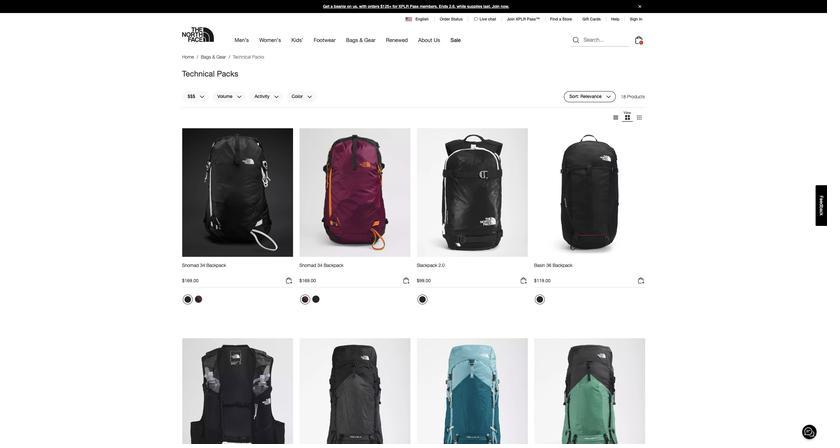 Task type: vqa. For each thing, say whether or not it's contained in the screenshot.
Student Discount
no



Task type: describe. For each thing, give the bounding box(es) containing it.
$125+
[[380, 4, 392, 9]]

chat
[[488, 17, 496, 22]]

18
[[621, 94, 626, 99]]

home / bags & gear / technical packs
[[182, 54, 264, 60]]

beanie
[[334, 4, 346, 9]]

cards
[[590, 17, 601, 22]]

view
[[624, 110, 631, 115]]

1 horizontal spatial join
[[507, 17, 515, 22]]

with
[[359, 4, 367, 9]]

$119.00
[[534, 278, 551, 284]]

$99.00
[[417, 278, 431, 284]]

gift cards link
[[582, 17, 601, 22]]

a for store
[[559, 17, 561, 22]]

get
[[323, 4, 330, 9]]

orders
[[368, 4, 379, 9]]

activity
[[255, 94, 270, 99]]

men's
[[235, 37, 249, 43]]

footwear
[[314, 37, 336, 43]]

slackpack 2.0 image
[[417, 128, 528, 258]]

0 horizontal spatial &
[[212, 54, 215, 60]]

status
[[451, 17, 463, 22]]

1
[[640, 41, 642, 44]]

sign
[[630, 17, 638, 22]]

kids'
[[291, 37, 303, 43]]

slackpack
[[417, 263, 437, 268]]

2 / from the left
[[229, 54, 230, 60]]

pass
[[410, 4, 419, 9]]

34 for snomad 34 backpack button corresponding to boysenberry/tnf black radio's $169.00 dropdown button
[[200, 263, 205, 268]]

f e e d b a c k
[[819, 196, 824, 216]]

renewed link
[[386, 31, 408, 49]]

c
[[819, 211, 824, 214]]

sort: relevance button
[[564, 91, 616, 102]]

1 horizontal spatial &
[[359, 37, 363, 43]]

view button
[[622, 110, 633, 125]]

snomad 34 backpack for snomad 34 backpack button associated with $169.00 dropdown button associated with tnf black/tnf white radio
[[299, 263, 343, 268]]

volume
[[217, 94, 232, 99]]

snomad 34 backpack for snomad 34 backpack button corresponding to boysenberry/tnf black radio's $169.00 dropdown button
[[182, 263, 226, 268]]

18 products status
[[621, 91, 645, 102]]

xplr inside get a beanie on us, with orders $125+ for xplr pass members. ends 2.6, while supplies last. join now. link
[[399, 4, 409, 9]]

english
[[415, 17, 429, 22]]

view list box
[[610, 110, 645, 125]]

basin 36 backpack button
[[534, 263, 572, 275]]

$choose color$ option group for boysenberry/tnf black radio's $169.00 dropdown button
[[182, 294, 204, 307]]

ends
[[439, 4, 448, 9]]

$169.00 button for tnf black/tnf white radio
[[299, 277, 410, 288]]

0 horizontal spatial join
[[492, 4, 500, 9]]

36
[[546, 263, 551, 268]]

slackpack 2.0
[[417, 263, 445, 268]]

basin 36 backpack
[[534, 263, 572, 268]]

2.0
[[438, 263, 445, 268]]

0 horizontal spatial tnf black/tnf white image
[[184, 297, 191, 303]]

activity button
[[249, 91, 284, 102]]

women's
[[259, 37, 281, 43]]

about
[[418, 37, 432, 43]]

join xplr pass™ link
[[507, 17, 540, 22]]

0 vertical spatial technical
[[233, 54, 251, 60]]

snomad 34 backpack button for boysenberry/tnf black radio's $169.00 dropdown button
[[182, 263, 226, 275]]

tnf black/tnf white image inside radio
[[312, 296, 319, 303]]

footwear link
[[314, 31, 336, 49]]

get a beanie on us, with orders $125+ for xplr pass members. ends 2.6, while supplies last. join now.
[[323, 4, 509, 9]]

1 vertical spatial technical
[[182, 69, 215, 78]]

search all image
[[572, 36, 580, 44]]

$choose color$ option group for $169.00 dropdown button associated with tnf black/tnf white radio
[[299, 294, 322, 307]]

1 vertical spatial bags & gear link
[[201, 54, 226, 60]]

snomad 34 backpack button for $169.00 dropdown button associated with tnf black/tnf white radio
[[299, 263, 343, 275]]

men's link
[[235, 31, 249, 49]]

a for beanie
[[331, 4, 333, 9]]

kids' link
[[291, 31, 303, 49]]

basin 36 backpack image
[[534, 128, 645, 258]]

sort:
[[569, 94, 579, 99]]

1 horizontal spatial packs
[[252, 54, 264, 60]]

order status
[[440, 17, 463, 22]]

2 trail lite 50 backpack image from the left
[[534, 338, 645, 445]]

$$$ button
[[182, 91, 209, 102]]

1 link
[[634, 35, 644, 45]]

find
[[550, 17, 558, 22]]

help
[[611, 17, 619, 22]]

while
[[457, 4, 466, 9]]

b
[[819, 206, 824, 209]]

2.6,
[[449, 4, 456, 9]]

find a store link
[[550, 17, 572, 22]]

1 vertical spatial bags
[[201, 54, 211, 60]]

home link
[[182, 54, 194, 60]]

renewed
[[386, 37, 408, 43]]

f e e d b a c k button
[[816, 185, 827, 226]]

TNF Black/TNF Black radio
[[535, 295, 545, 305]]

0 horizontal spatial gear
[[216, 54, 226, 60]]

1 horizontal spatial bags & gear link
[[346, 31, 376, 49]]

order
[[440, 17, 450, 22]]

technical packs
[[182, 69, 238, 78]]

english link
[[406, 16, 429, 22]]

women's trail lite 50 backpack image
[[417, 338, 528, 445]]

us
[[434, 37, 440, 43]]

Boysenberry/TNF Black radio
[[300, 295, 310, 305]]

about us
[[418, 37, 440, 43]]



Task type: locate. For each thing, give the bounding box(es) containing it.
get a beanie on us, with orders $125+ for xplr pass members. ends 2.6, while supplies last. join now. link
[[0, 0, 827, 13]]

us,
[[353, 4, 358, 9]]

on
[[347, 4, 352, 9]]

for
[[393, 4, 398, 9]]

1 $choose color$ option group from the left
[[182, 294, 204, 307]]

0 horizontal spatial boysenberry/tnf black image
[[195, 296, 202, 303]]

1 snomad from the left
[[182, 263, 199, 268]]

1 vertical spatial packs
[[217, 69, 238, 78]]

1 $169.00 from the left
[[182, 278, 199, 284]]

1 horizontal spatial tnf black/tnf white radio
[[417, 295, 427, 305]]

1 vertical spatial a
[[559, 17, 561, 22]]

$169.00 up boysenberry/tnf black option
[[299, 278, 316, 284]]

live
[[480, 17, 487, 22]]

sale link
[[451, 31, 461, 49]]

1 horizontal spatial a
[[559, 17, 561, 22]]

backpack inside 'button'
[[553, 263, 572, 268]]

0 vertical spatial join
[[492, 4, 500, 9]]

1 snomad 34 backpack button from the left
[[182, 263, 226, 275]]

packs down women's link at the left of page
[[252, 54, 264, 60]]

0 horizontal spatial $169.00 button
[[182, 277, 293, 288]]

1 horizontal spatial /
[[229, 54, 230, 60]]

join down now.
[[507, 17, 515, 22]]

join xplr pass™
[[507, 17, 540, 22]]

relevance
[[580, 94, 602, 99]]

snomad 34 backpack image for snomad 34 backpack button corresponding to boysenberry/tnf black radio's $169.00 dropdown button
[[182, 128, 293, 258]]

1 horizontal spatial $169.00
[[299, 278, 316, 284]]

1 snomad 34 backpack image from the left
[[182, 128, 293, 258]]

snomad 34 backpack button up tnf black/tnf white radio
[[299, 263, 343, 275]]

0 horizontal spatial 34
[[200, 263, 205, 268]]

a
[[331, 4, 333, 9], [559, 17, 561, 22], [819, 209, 824, 211]]

packs
[[252, 54, 264, 60], [217, 69, 238, 78]]

1 vertical spatial &
[[212, 54, 215, 60]]

0 horizontal spatial a
[[331, 4, 333, 9]]

0 horizontal spatial technical
[[182, 69, 215, 78]]

snomad
[[182, 263, 199, 268], [299, 263, 316, 268]]

backpack for "basin 36 backpack" 'button'
[[553, 263, 572, 268]]

1 horizontal spatial snomad 34 backpack image
[[299, 128, 410, 258]]

boysenberry/tnf black image for boysenberry/tnf black option
[[302, 297, 308, 303]]

1 / from the left
[[197, 54, 198, 60]]

snomad 34 backpack button up boysenberry/tnf black radio
[[182, 263, 226, 275]]

bags up technical packs
[[201, 54, 211, 60]]

3 backpack from the left
[[553, 263, 572, 268]]

$119.00 button
[[534, 277, 645, 288]]

the north face home page image
[[182, 27, 214, 42]]

1 horizontal spatial trail lite 50 backpack image
[[534, 338, 645, 445]]

0 horizontal spatial $choose color$ option group
[[182, 294, 204, 307]]

about us link
[[418, 31, 440, 49]]

snomad for snomad 34 backpack button corresponding to boysenberry/tnf black radio's $169.00 dropdown button
[[182, 263, 199, 268]]

TNF Black/TNF White radio
[[311, 294, 321, 305]]

backpack for snomad 34 backpack button corresponding to boysenberry/tnf black radio's $169.00 dropdown button
[[206, 263, 226, 268]]

1 horizontal spatial technical
[[233, 54, 251, 60]]

$choose color$ option group
[[182, 294, 204, 307], [299, 294, 322, 307]]

34
[[200, 263, 205, 268], [317, 263, 322, 268]]

1 tnf black/tnf white radio from the left
[[183, 295, 193, 305]]

2 horizontal spatial a
[[819, 209, 824, 211]]

basin
[[534, 263, 545, 268]]

1 vertical spatial xplr
[[516, 17, 526, 22]]

1 horizontal spatial snomad 34 backpack
[[299, 263, 343, 268]]

tnf black/tnf white image left boysenberry/tnf black radio
[[184, 297, 191, 303]]

volume button
[[212, 91, 246, 102]]

e up b
[[819, 201, 824, 204]]

1 horizontal spatial snomad 34 backpack button
[[299, 263, 343, 275]]

pass™
[[527, 17, 540, 22]]

1 trail lite 50 backpack image from the left
[[299, 338, 410, 445]]

e up d on the right top
[[819, 199, 824, 201]]

color button
[[286, 91, 317, 102]]

/
[[197, 54, 198, 60], [229, 54, 230, 60]]

live chat button
[[473, 16, 497, 22]]

last.
[[483, 4, 491, 9]]

find a store
[[550, 17, 572, 22]]

$169.00 for boysenberry/tnf black radio's $169.00 dropdown button
[[182, 278, 199, 284]]

/ right home link
[[197, 54, 198, 60]]

1 horizontal spatial gear
[[364, 37, 376, 43]]

backpack
[[206, 263, 226, 268], [324, 263, 343, 268], [553, 263, 572, 268]]

tnf black/tnf white image down '$99.00'
[[419, 297, 426, 303]]

slackpack 2.0 button
[[417, 263, 445, 275]]

backpack for snomad 34 backpack button associated with $169.00 dropdown button associated with tnf black/tnf white radio
[[324, 263, 343, 268]]

join
[[492, 4, 500, 9], [507, 17, 515, 22]]

sign in button
[[630, 17, 642, 22]]

$169.00 up boysenberry/tnf black radio
[[182, 278, 199, 284]]

trail lite 50 backpack image
[[299, 338, 410, 445], [534, 338, 645, 445]]

1 $169.00 button from the left
[[182, 277, 293, 288]]

0 vertical spatial a
[[331, 4, 333, 9]]

1 snomad 34 backpack from the left
[[182, 263, 226, 268]]

sort: relevance
[[569, 94, 602, 99]]

2 snomad 34 backpack image from the left
[[299, 128, 410, 258]]

1 horizontal spatial snomad
[[299, 263, 316, 268]]

1 vertical spatial join
[[507, 17, 515, 22]]

bags & gear
[[346, 37, 376, 43]]

0 vertical spatial xplr
[[399, 4, 409, 9]]

Boysenberry/TNF Black radio
[[193, 294, 204, 305]]

live chat
[[480, 17, 496, 22]]

1 horizontal spatial 34
[[317, 263, 322, 268]]

2 snomad from the left
[[299, 263, 316, 268]]

k
[[819, 214, 824, 216]]

gear up technical packs
[[216, 54, 226, 60]]

TNF Black/TNF White radio
[[183, 295, 193, 305], [417, 295, 427, 305]]

$169.00 for $169.00 dropdown button associated with tnf black/tnf white radio
[[299, 278, 316, 284]]

f
[[819, 196, 824, 199]]

0 horizontal spatial bags & gear link
[[201, 54, 226, 60]]

0 horizontal spatial snomad
[[182, 263, 199, 268]]

0 vertical spatial bags
[[346, 37, 358, 43]]

2 $169.00 button from the left
[[299, 277, 410, 288]]

in
[[639, 17, 642, 22]]

d
[[819, 204, 824, 206]]

1 horizontal spatial $choose color$ option group
[[299, 294, 322, 307]]

snomad 34 backpack image for snomad 34 backpack button associated with $169.00 dropdown button associated with tnf black/tnf white radio
[[299, 128, 410, 258]]

home
[[182, 54, 194, 60]]

$$$
[[188, 94, 195, 99]]

gear left renewed
[[364, 37, 376, 43]]

1 horizontal spatial bags
[[346, 37, 358, 43]]

0 horizontal spatial snomad 34 backpack image
[[182, 128, 293, 258]]

a right get on the left top
[[331, 4, 333, 9]]

sign in
[[630, 17, 642, 22]]

$99.00 button
[[417, 277, 528, 288]]

a up k in the right of the page
[[819, 209, 824, 211]]

technical packs element
[[233, 54, 264, 60]]

sunriser run vest 8 image
[[182, 338, 293, 445]]

1 e from the top
[[819, 199, 824, 201]]

$169.00 button for boysenberry/tnf black radio
[[182, 277, 293, 288]]

2 snomad 34 backpack button from the left
[[299, 263, 343, 275]]

xplr right for
[[399, 4, 409, 9]]

boysenberry/tnf black image inside radio
[[195, 296, 202, 303]]

snomad 34 backpack
[[182, 263, 226, 268], [299, 263, 343, 268]]

order status link
[[440, 17, 463, 22]]

2 vertical spatial a
[[819, 209, 824, 211]]

0 horizontal spatial trail lite 50 backpack image
[[299, 338, 410, 445]]

2 $choose color$ option group from the left
[[299, 294, 322, 307]]

snomad for snomad 34 backpack button associated with $169.00 dropdown button associated with tnf black/tnf white radio
[[299, 263, 316, 268]]

1 horizontal spatial backpack
[[324, 263, 343, 268]]

close image
[[636, 5, 644, 8]]

tnf black/tnf black image
[[536, 297, 543, 303]]

boysenberry/tnf black image for boysenberry/tnf black radio
[[195, 296, 202, 303]]

0 horizontal spatial packs
[[217, 69, 238, 78]]

gift
[[582, 17, 589, 22]]

color
[[292, 94, 303, 99]]

tnf black/tnf white radio left boysenberry/tnf black radio
[[183, 295, 193, 305]]

members.
[[420, 4, 438, 9]]

1 horizontal spatial $169.00 button
[[299, 277, 410, 288]]

18 products
[[621, 94, 645, 99]]

1 horizontal spatial xplr
[[516, 17, 526, 22]]

0 horizontal spatial /
[[197, 54, 198, 60]]

0 vertical spatial bags & gear link
[[346, 31, 376, 49]]

now.
[[501, 4, 509, 9]]

e
[[819, 199, 824, 201], [819, 201, 824, 204]]

Search search field
[[571, 33, 629, 46]]

0 horizontal spatial snomad 34 backpack
[[182, 263, 226, 268]]

products
[[627, 94, 645, 99]]

0 horizontal spatial bags
[[201, 54, 211, 60]]

0 horizontal spatial tnf black/tnf white radio
[[183, 295, 193, 305]]

xplr
[[399, 4, 409, 9], [516, 17, 526, 22]]

2 e from the top
[[819, 201, 824, 204]]

0 horizontal spatial snomad 34 backpack button
[[182, 263, 226, 275]]

34 for snomad 34 backpack button associated with $169.00 dropdown button associated with tnf black/tnf white radio
[[317, 263, 322, 268]]

join right last.
[[492, 4, 500, 9]]

technical down home link
[[182, 69, 215, 78]]

0 horizontal spatial xplr
[[399, 4, 409, 9]]

2 $169.00 from the left
[[299, 278, 316, 284]]

1 horizontal spatial boysenberry/tnf black image
[[302, 297, 308, 303]]

1 vertical spatial gear
[[216, 54, 226, 60]]

2 backpack from the left
[[324, 263, 343, 268]]

packs down home / bags & gear / technical packs
[[217, 69, 238, 78]]

1 horizontal spatial tnf black/tnf white image
[[312, 296, 319, 303]]

1 34 from the left
[[200, 263, 205, 268]]

boysenberry/tnf black image inside option
[[302, 297, 308, 303]]

help link
[[611, 17, 619, 22]]

2 horizontal spatial backpack
[[553, 263, 572, 268]]

0 horizontal spatial $169.00
[[182, 278, 199, 284]]

/ left technical packs element at left top
[[229, 54, 230, 60]]

tnf black/tnf white image
[[312, 296, 319, 303], [184, 297, 191, 303], [419, 297, 426, 303]]

a right 'find'
[[559, 17, 561, 22]]

a inside button
[[819, 209, 824, 211]]

snomad 34 backpack image
[[182, 128, 293, 258], [299, 128, 410, 258]]

technical down men's link
[[233, 54, 251, 60]]

tnf black/tnf white image right boysenberry/tnf black option
[[312, 296, 319, 303]]

2 34 from the left
[[317, 263, 322, 268]]

$169.00 button
[[182, 277, 293, 288], [299, 277, 410, 288]]

supplies
[[467, 4, 482, 9]]

1 backpack from the left
[[206, 263, 226, 268]]

0 vertical spatial packs
[[252, 54, 264, 60]]

0 vertical spatial gear
[[364, 37, 376, 43]]

0 vertical spatial &
[[359, 37, 363, 43]]

gear
[[364, 37, 376, 43], [216, 54, 226, 60]]

bags & gear link
[[346, 31, 376, 49], [201, 54, 226, 60]]

2 tnf black/tnf white radio from the left
[[417, 295, 427, 305]]

2 horizontal spatial tnf black/tnf white image
[[419, 297, 426, 303]]

store
[[562, 17, 572, 22]]

tnf black/tnf white radio down '$99.00'
[[417, 295, 427, 305]]

xplr left pass™
[[516, 17, 526, 22]]

bags right footwear
[[346, 37, 358, 43]]

sale
[[451, 37, 461, 43]]

women's link
[[259, 31, 281, 49]]

0 horizontal spatial backpack
[[206, 263, 226, 268]]

bags
[[346, 37, 358, 43], [201, 54, 211, 60]]

2 snomad 34 backpack from the left
[[299, 263, 343, 268]]

boysenberry/tnf black image
[[195, 296, 202, 303], [302, 297, 308, 303]]

gift cards
[[582, 17, 601, 22]]



